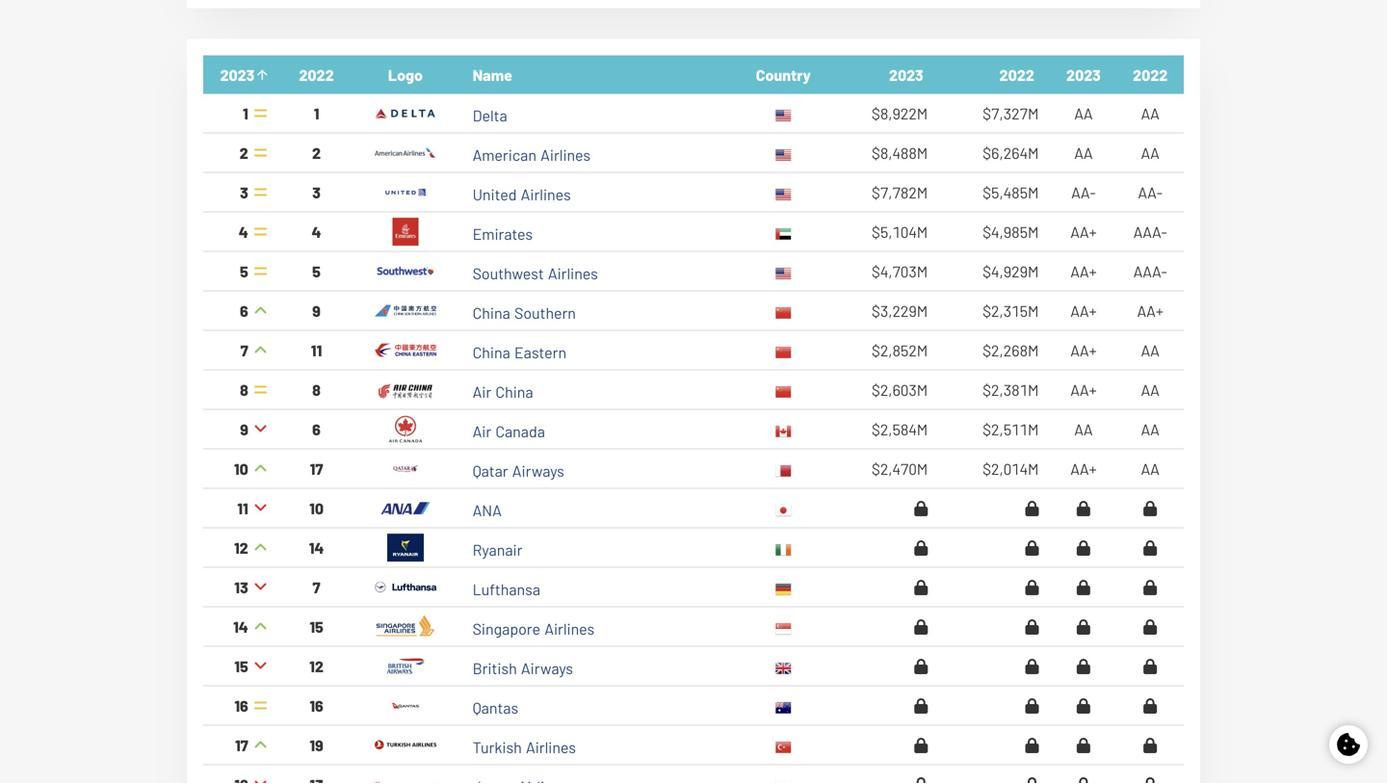 Task type: describe. For each thing, give the bounding box(es) containing it.
turkish airlines
[[473, 738, 576, 756]]

united states image for $8,922m
[[773, 107, 794, 124]]

1 vertical spatial 11
[[237, 499, 248, 517]]

solid image for 15
[[256, 662, 265, 671]]

13
[[234, 578, 248, 596]]

japan airlines brand logo image
[[375, 771, 436, 783]]

turkish airlines link
[[473, 738, 576, 756]]

lufthansa
[[473, 580, 541, 598]]

air canada link
[[473, 422, 545, 440]]

china for china southern
[[473, 304, 510, 322]]

$2,470m
[[872, 460, 928, 478]]

china southern
[[473, 304, 576, 322]]

3 2022 from the left
[[1133, 66, 1168, 84]]

china image
[[773, 344, 794, 361]]

$2,014m
[[983, 460, 1039, 478]]

china southern brand logo image
[[375, 297, 436, 325]]

aa for $2,014m
[[1141, 460, 1160, 478]]

ryanair
[[473, 541, 523, 559]]

singapore airlines
[[473, 620, 595, 638]]

$4,985m
[[983, 223, 1039, 241]]

1 4 from the left
[[239, 223, 248, 241]]

qantas link
[[473, 699, 519, 717]]

solid image for 8
[[256, 385, 265, 394]]

$2,268m
[[983, 341, 1039, 359]]

american airlines brand logo image
[[375, 139, 436, 167]]

air for air china
[[473, 383, 492, 401]]

qantas brand logo image
[[375, 692, 436, 720]]

2 4 from the left
[[312, 223, 321, 241]]

delta
[[473, 106, 507, 124]]

aa+ for $2,315m
[[1071, 302, 1097, 320]]

$7,327m
[[983, 104, 1039, 122]]

logo
[[388, 66, 423, 84]]

0 vertical spatial 9
[[312, 302, 321, 320]]

solid image for 3
[[256, 188, 265, 197]]

emirates
[[473, 225, 533, 243]]

singapore airlines brand logo image
[[375, 613, 436, 641]]

aa for $2,511m
[[1141, 420, 1160, 438]]

emirates brand logo image
[[375, 218, 436, 246]]

1 vertical spatial 17
[[235, 736, 248, 754]]

ana
[[473, 501, 502, 519]]

1 horizontal spatial 10
[[309, 499, 324, 517]]

0 vertical spatial 10
[[234, 460, 248, 478]]

$5,485m
[[983, 183, 1039, 201]]

ireland image
[[773, 542, 794, 558]]

australia image
[[773, 700, 794, 716]]

1 16 from the left
[[234, 697, 248, 715]]

2 8 from the left
[[312, 381, 321, 399]]

southwest airlines
[[473, 264, 598, 282]]

china for china eastern
[[473, 343, 510, 361]]

aa for $7,327m
[[1141, 104, 1160, 122]]

united arab emirates image
[[773, 226, 794, 242]]

aa+ for $2,014m
[[1071, 460, 1097, 478]]

american airlines
[[473, 146, 591, 164]]

aa for $2,381m
[[1141, 381, 1160, 399]]

china eastern
[[473, 343, 567, 361]]

solid image for 16
[[256, 701, 265, 710]]

solid image for 10
[[256, 464, 265, 473]]

solid image for 9
[[256, 425, 265, 434]]

2 3 from the left
[[312, 183, 321, 201]]

air canada brand logo image
[[375, 415, 436, 443]]

american
[[473, 146, 537, 164]]

solid image for 1
[[256, 109, 265, 118]]

british airways
[[473, 659, 573, 677]]

lufthansa link
[[473, 580, 541, 598]]

china eastern brand logo image
[[375, 336, 436, 364]]

japan image for ana brand logo on the left bottom of the page
[[773, 503, 794, 519]]

canada
[[496, 422, 545, 440]]

$2,603m
[[872, 381, 928, 399]]

2 2 from the left
[[312, 144, 321, 162]]

1 8 from the left
[[240, 381, 248, 399]]

united airlines
[[473, 185, 571, 203]]

solid image for 5
[[256, 267, 265, 276]]

qatar airways link
[[473, 462, 564, 480]]

$8,922m
[[872, 104, 928, 122]]

0 vertical spatial 7
[[241, 341, 248, 359]]

singapore
[[473, 620, 541, 638]]

ryanair link
[[473, 541, 523, 559]]

$6,264m
[[983, 144, 1039, 162]]

united kingdom image
[[773, 661, 794, 677]]

turkish airlines brand logo image
[[375, 731, 436, 759]]

3 2023 from the left
[[1067, 66, 1101, 84]]

southern
[[514, 304, 576, 322]]

$4,929m
[[983, 262, 1039, 280]]

$8,488m
[[872, 144, 928, 162]]

aa+ for $2,268m
[[1071, 341, 1097, 359]]

lufthansa brand logo image
[[375, 573, 436, 601]]

solid image for 4
[[256, 227, 265, 236]]

solid image for 14
[[256, 622, 265, 631]]

1 2022 from the left
[[299, 66, 334, 84]]

singapore airlines link
[[473, 620, 595, 638]]

aa for $2,268m
[[1141, 341, 1160, 359]]

1 2 from the left
[[240, 144, 248, 162]]

0 vertical spatial 11
[[311, 341, 322, 359]]

$7,782m
[[872, 183, 928, 201]]

canada image
[[773, 423, 794, 440]]

1 5 from the left
[[240, 262, 248, 280]]

airlines for american airlines
[[541, 146, 591, 164]]

1 2023 from the left
[[220, 66, 255, 84]]

0 horizontal spatial 15
[[234, 657, 248, 675]]

2 2022 from the left
[[1000, 66, 1035, 84]]

0 vertical spatial 6
[[240, 302, 248, 320]]

$4,703m
[[872, 262, 928, 280]]

solid image for 6
[[256, 306, 265, 315]]

air for air canada
[[473, 422, 492, 440]]

1 aa- from the left
[[1072, 183, 1096, 201]]

solid image for 7
[[256, 346, 265, 355]]

airlines for turkish airlines
[[526, 738, 576, 756]]



Task type: vqa. For each thing, say whether or not it's contained in the screenshot.
THE ($)
no



Task type: locate. For each thing, give the bounding box(es) containing it.
1 horizontal spatial 14
[[309, 539, 324, 557]]

1 vertical spatial 9
[[240, 420, 248, 438]]

aa for $6,264m
[[1141, 144, 1160, 162]]

airways down singapore airlines link
[[521, 659, 573, 677]]

united states image for $7,782m
[[773, 186, 794, 203]]

4 solid image from the top
[[256, 346, 265, 355]]

japan image for japan airlines brand logo
[[773, 779, 794, 783]]

1 horizontal spatial 7
[[313, 578, 320, 596]]

1 vertical spatial united states image
[[773, 186, 794, 203]]

1 horizontal spatial 12
[[309, 657, 324, 675]]

0 vertical spatial china
[[473, 304, 510, 322]]

0 horizontal spatial 11
[[237, 499, 248, 517]]

1 horizontal spatial 1
[[314, 104, 319, 122]]

14 left ryanair brand logo
[[309, 539, 324, 557]]

0 vertical spatial china image
[[773, 305, 794, 321]]

singapore image
[[773, 621, 794, 637]]

1 aaa- from the top
[[1134, 223, 1168, 241]]

american airlines link
[[473, 146, 591, 164]]

9
[[312, 302, 321, 320], [240, 420, 248, 438]]

0 vertical spatial united states image
[[773, 107, 794, 124]]

$5,104m
[[872, 223, 928, 241]]

2 china image from the top
[[773, 384, 794, 400]]

china
[[473, 304, 510, 322], [473, 343, 510, 361], [496, 383, 533, 401]]

17 left qatar airways brand logo
[[310, 460, 323, 478]]

aa
[[1074, 104, 1093, 122], [1141, 104, 1160, 122], [1074, 144, 1093, 162], [1141, 144, 1160, 162], [1141, 341, 1160, 359], [1141, 381, 1160, 399], [1074, 420, 1093, 438], [1141, 420, 1160, 438], [1141, 460, 1160, 478]]

airways
[[512, 462, 564, 480], [521, 659, 573, 677]]

4
[[239, 223, 248, 241], [312, 223, 321, 241]]

1 horizontal spatial 4
[[312, 223, 321, 241]]

1 vertical spatial 15
[[234, 657, 248, 675]]

solid image for 17
[[256, 741, 265, 750]]

japan image down turkey icon
[[773, 779, 794, 783]]

united states image up united states icon
[[773, 107, 794, 124]]

1 horizontal spatial 16
[[310, 697, 323, 715]]

united airlines link
[[473, 185, 571, 203]]

0 horizontal spatial 5
[[240, 262, 248, 280]]

1 horizontal spatial 2
[[312, 144, 321, 162]]

10 solid image from the top
[[256, 741, 265, 750]]

air china
[[473, 383, 533, 401]]

2022
[[299, 66, 334, 84], [1000, 66, 1035, 84], [1133, 66, 1168, 84]]

solid image
[[256, 148, 265, 157], [256, 267, 265, 276], [256, 306, 265, 315], [256, 385, 265, 394], [256, 504, 265, 513], [256, 543, 265, 552], [256, 701, 265, 710], [256, 780, 265, 783]]

aa+
[[1071, 223, 1097, 241], [1071, 262, 1097, 280], [1071, 302, 1097, 320], [1137, 302, 1164, 320], [1071, 341, 1097, 359], [1071, 381, 1097, 399], [1071, 460, 1097, 478]]

qatar image
[[773, 463, 794, 479]]

0 vertical spatial aaa-
[[1134, 223, 1168, 241]]

country
[[756, 66, 811, 84]]

ana link
[[473, 501, 502, 519]]

1 solid image from the top
[[256, 109, 265, 118]]

10
[[234, 460, 248, 478], [309, 499, 324, 517]]

1 horizontal spatial 2023
[[889, 66, 924, 84]]

$2,511m
[[983, 420, 1039, 438]]

1 vertical spatial 6
[[312, 420, 321, 438]]

0 horizontal spatial 8
[[240, 381, 248, 399]]

air china brand logo image
[[375, 376, 436, 404]]

china down southwest
[[473, 304, 510, 322]]

british airways link
[[473, 659, 573, 677]]

1 solid image from the top
[[256, 148, 265, 157]]

5 solid image from the top
[[256, 425, 265, 434]]

0 horizontal spatial 10
[[234, 460, 248, 478]]

turkish
[[473, 738, 522, 756]]

15 down 13
[[234, 657, 248, 675]]

0 horizontal spatial 2022
[[299, 66, 334, 84]]

0 horizontal spatial 3
[[240, 183, 248, 201]]

1 horizontal spatial 2022
[[1000, 66, 1035, 84]]

19
[[310, 736, 323, 754]]

china up air china
[[473, 343, 510, 361]]

china southern link
[[473, 304, 576, 322]]

2 aaa- from the top
[[1134, 262, 1168, 280]]

china image
[[773, 305, 794, 321], [773, 384, 794, 400]]

aa+ for $2,381m
[[1071, 381, 1097, 399]]

1 horizontal spatial 8
[[312, 381, 321, 399]]

solid image for 13
[[256, 583, 265, 592]]

china image up china icon
[[773, 305, 794, 321]]

linked image
[[1077, 501, 1091, 516], [1026, 541, 1039, 556], [1077, 541, 1091, 556], [1026, 620, 1039, 635], [1077, 659, 1091, 674], [1144, 659, 1157, 674], [915, 699, 928, 714], [1077, 699, 1091, 714], [1144, 699, 1157, 714], [1144, 738, 1157, 753], [915, 778, 928, 783], [1026, 778, 1039, 783], [1077, 778, 1091, 783]]

6
[[240, 302, 248, 320], [312, 420, 321, 438]]

airways for qatar airways
[[512, 462, 564, 480]]

name
[[473, 66, 513, 84]]

1 vertical spatial china
[[473, 343, 510, 361]]

united states image
[[773, 147, 794, 163]]

0 horizontal spatial 6
[[240, 302, 248, 320]]

0 vertical spatial 15
[[310, 618, 323, 636]]

ryanair brand logo image
[[375, 534, 436, 562]]

2 air from the top
[[473, 422, 492, 440]]

aaa- for $4,985m
[[1134, 223, 1168, 241]]

southwest
[[473, 264, 544, 282]]

11 up 13
[[237, 499, 248, 517]]

2 horizontal spatial 2022
[[1133, 66, 1168, 84]]

1 vertical spatial 14
[[233, 618, 248, 636]]

1 horizontal spatial aa-
[[1138, 183, 1163, 201]]

$2,852m
[[872, 341, 928, 359]]

2 vertical spatial united states image
[[773, 265, 794, 282]]

7 solid image from the top
[[256, 583, 265, 592]]

emirates link
[[473, 225, 533, 243]]

2 aa- from the left
[[1138, 183, 1163, 201]]

british
[[473, 659, 517, 677]]

2023
[[220, 66, 255, 84], [889, 66, 924, 84], [1067, 66, 1101, 84]]

2 2023 from the left
[[889, 66, 924, 84]]

airlines for singapore airlines
[[545, 620, 595, 638]]

$3,229m
[[872, 302, 928, 320]]

united airlines brand logo image
[[375, 178, 436, 206]]

0 horizontal spatial 7
[[241, 341, 248, 359]]

2 solid image from the top
[[256, 188, 265, 197]]

8 solid image from the top
[[256, 780, 265, 783]]

solid image for 11
[[256, 504, 265, 513]]

12 up 13
[[234, 539, 248, 557]]

1 vertical spatial china image
[[773, 384, 794, 400]]

1 vertical spatial japan image
[[773, 779, 794, 783]]

4 solid image from the top
[[256, 385, 265, 394]]

1
[[243, 104, 248, 122], [314, 104, 319, 122]]

6 solid image from the top
[[256, 464, 265, 473]]

airlines up british airways
[[545, 620, 595, 638]]

china image for $3,229m
[[773, 305, 794, 321]]

17 left "19"
[[235, 736, 248, 754]]

1 horizontal spatial 9
[[312, 302, 321, 320]]

united states image
[[773, 107, 794, 124], [773, 186, 794, 203], [773, 265, 794, 282]]

0 horizontal spatial 2
[[240, 144, 248, 162]]

japan image
[[773, 503, 794, 519], [773, 779, 794, 783]]

$2,315m
[[983, 302, 1039, 320]]

0 vertical spatial 17
[[310, 460, 323, 478]]

china image down china icon
[[773, 384, 794, 400]]

solid image for 12
[[256, 543, 265, 552]]

germany image
[[773, 582, 794, 598]]

1 3 from the left
[[240, 183, 248, 201]]

16
[[234, 697, 248, 715], [310, 697, 323, 715]]

1 vertical spatial 7
[[313, 578, 320, 596]]

1 1 from the left
[[243, 104, 248, 122]]

airlines down american airlines
[[521, 185, 571, 203]]

aa-
[[1072, 183, 1096, 201], [1138, 183, 1163, 201]]

8
[[240, 381, 248, 399], [312, 381, 321, 399]]

airlines for southwest airlines
[[548, 264, 598, 282]]

air up air canada link
[[473, 383, 492, 401]]

3 united states image from the top
[[773, 265, 794, 282]]

southwest airlines link
[[473, 264, 598, 282]]

british airways brand logo image
[[375, 652, 436, 680]]

delta brand logo image
[[375, 99, 436, 127]]

0 horizontal spatial 14
[[233, 618, 248, 636]]

2 japan image from the top
[[773, 779, 794, 783]]

airlines for united airlines
[[521, 185, 571, 203]]

airlines right turkish
[[526, 738, 576, 756]]

1 air from the top
[[473, 383, 492, 401]]

3
[[240, 183, 248, 201], [312, 183, 321, 201]]

1 vertical spatial 10
[[309, 499, 324, 517]]

2 solid image from the top
[[256, 267, 265, 276]]

2 5 from the left
[[312, 262, 321, 280]]

14 down 13
[[233, 618, 248, 636]]

china down china eastern
[[496, 383, 533, 401]]

5
[[240, 262, 248, 280], [312, 262, 321, 280]]

1 horizontal spatial 3
[[312, 183, 321, 201]]

1 horizontal spatial 17
[[310, 460, 323, 478]]

eastern
[[514, 343, 567, 361]]

0 horizontal spatial 1
[[243, 104, 248, 122]]

air canada
[[473, 422, 545, 440]]

8 solid image from the top
[[256, 622, 265, 631]]

1 vertical spatial aaa-
[[1134, 262, 1168, 280]]

1 japan image from the top
[[773, 503, 794, 519]]

6 solid image from the top
[[256, 543, 265, 552]]

solid image for 2
[[256, 148, 265, 157]]

3 solid image from the top
[[256, 306, 265, 315]]

$2,584m
[[872, 420, 928, 438]]

0 horizontal spatial 12
[[234, 539, 248, 557]]

linked image
[[915, 501, 928, 516], [1026, 501, 1039, 516], [1144, 501, 1157, 516], [915, 541, 928, 556], [1144, 541, 1157, 556], [915, 580, 928, 595], [1026, 580, 1039, 595], [1077, 580, 1091, 595], [1144, 580, 1157, 595], [915, 620, 928, 635], [1077, 620, 1091, 635], [1144, 620, 1157, 635], [915, 659, 928, 674], [1026, 659, 1039, 674], [1026, 699, 1039, 714], [915, 738, 928, 753], [1026, 738, 1039, 753], [1077, 738, 1091, 753], [1144, 778, 1157, 783]]

1 united states image from the top
[[773, 107, 794, 124]]

air china link
[[473, 383, 533, 401]]

0 horizontal spatial 16
[[234, 697, 248, 715]]

9 solid image from the top
[[256, 662, 265, 671]]

14
[[309, 539, 324, 557], [233, 618, 248, 636]]

0 vertical spatial japan image
[[773, 503, 794, 519]]

1 china image from the top
[[773, 305, 794, 321]]

2
[[240, 144, 248, 162], [312, 144, 321, 162]]

airways down canada on the left bottom of page
[[512, 462, 564, 480]]

1 vertical spatial airways
[[521, 659, 573, 677]]

airlines up united airlines link
[[541, 146, 591, 164]]

qatar airways
[[473, 462, 564, 480]]

11
[[311, 341, 322, 359], [237, 499, 248, 517]]

0 horizontal spatial aa-
[[1072, 183, 1096, 201]]

5 solid image from the top
[[256, 504, 265, 513]]

air
[[473, 383, 492, 401], [473, 422, 492, 440]]

united states image for $4,703m
[[773, 265, 794, 282]]

2 16 from the left
[[310, 697, 323, 715]]

$2,381m
[[983, 381, 1039, 399]]

delta link
[[473, 106, 507, 124]]

12
[[234, 539, 248, 557], [309, 657, 324, 675]]

1 vertical spatial air
[[473, 422, 492, 440]]

2 vertical spatial china
[[496, 383, 533, 401]]

12 up "19"
[[309, 657, 324, 675]]

aaa-
[[1134, 223, 1168, 241], [1134, 262, 1168, 280]]

1 vertical spatial 12
[[309, 657, 324, 675]]

japan image up ireland icon on the bottom right of the page
[[773, 503, 794, 519]]

cookie control image
[[1337, 733, 1360, 756]]

solid image
[[256, 109, 265, 118], [256, 188, 265, 197], [256, 227, 265, 236], [256, 346, 265, 355], [256, 425, 265, 434], [256, 464, 265, 473], [256, 583, 265, 592], [256, 622, 265, 631], [256, 662, 265, 671], [256, 741, 265, 750]]

qantas
[[473, 699, 519, 717]]

7
[[241, 341, 248, 359], [313, 578, 320, 596]]

17
[[310, 460, 323, 478], [235, 736, 248, 754]]

united states image up united arab emirates icon
[[773, 186, 794, 203]]

air left canada on the left bottom of page
[[473, 422, 492, 440]]

china eastern link
[[473, 343, 567, 361]]

china image for $2,603m
[[773, 384, 794, 400]]

1 horizontal spatial 11
[[311, 341, 322, 359]]

2 united states image from the top
[[773, 186, 794, 203]]

airways for british airways
[[521, 659, 573, 677]]

15 left singapore airlines brand logo
[[310, 618, 323, 636]]

ana brand logo image
[[375, 494, 436, 522]]

turkey image
[[773, 740, 794, 756]]

15
[[310, 618, 323, 636], [234, 657, 248, 675]]

0 horizontal spatial 9
[[240, 420, 248, 438]]

11 left the china eastern brand logo
[[311, 341, 322, 359]]

aa+ for $4,985m
[[1071, 223, 1097, 241]]

1 horizontal spatial 15
[[310, 618, 323, 636]]

qatar airways brand logo image
[[375, 455, 436, 483]]

0 vertical spatial air
[[473, 383, 492, 401]]

7 solid image from the top
[[256, 701, 265, 710]]

southwest airlines brand logo image
[[375, 257, 436, 285]]

0 horizontal spatial 4
[[239, 223, 248, 241]]

airlines up southern
[[548, 264, 598, 282]]

0 vertical spatial airways
[[512, 462, 564, 480]]

airlines
[[541, 146, 591, 164], [521, 185, 571, 203], [548, 264, 598, 282], [545, 620, 595, 638], [526, 738, 576, 756]]

1 horizontal spatial 6
[[312, 420, 321, 438]]

aa+ for $4,929m
[[1071, 262, 1097, 280]]

2 1 from the left
[[314, 104, 319, 122]]

2 horizontal spatial 2023
[[1067, 66, 1101, 84]]

3 solid image from the top
[[256, 227, 265, 236]]

united states image down united arab emirates icon
[[773, 265, 794, 282]]

0 horizontal spatial 2023
[[220, 66, 255, 84]]

0 vertical spatial 12
[[234, 539, 248, 557]]

1 horizontal spatial 5
[[312, 262, 321, 280]]

aaa- for $4,929m
[[1134, 262, 1168, 280]]

qatar
[[473, 462, 508, 480]]

0 horizontal spatial 17
[[235, 736, 248, 754]]

0 vertical spatial 14
[[309, 539, 324, 557]]

united
[[473, 185, 517, 203]]



